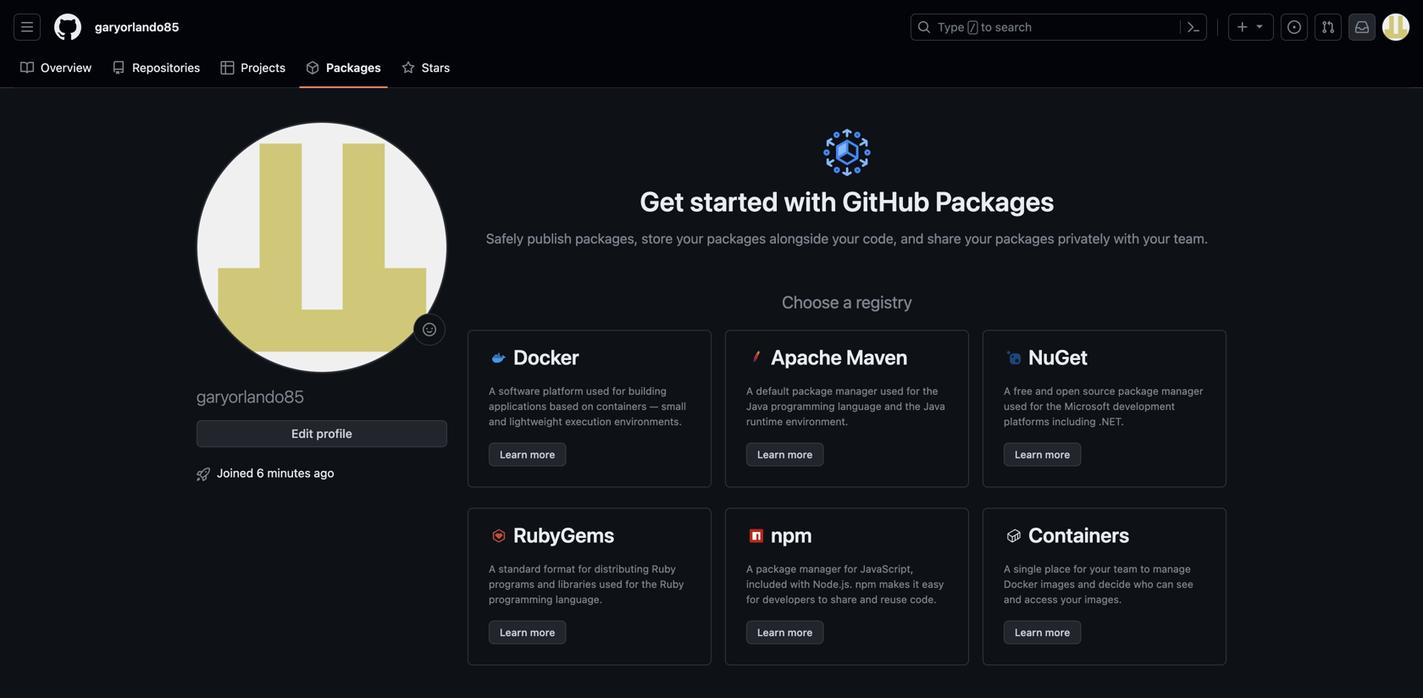 Task type: describe. For each thing, give the bounding box(es) containing it.
execution
[[565, 416, 611, 427]]

javascript,
[[860, 563, 914, 575]]

included
[[746, 578, 787, 590]]

more for apache maven
[[788, 449, 813, 460]]

learn for rubygems
[[500, 627, 527, 638]]

for down distributing
[[625, 578, 639, 590]]

edit
[[292, 427, 313, 441]]

maven
[[846, 345, 908, 369]]

packages,
[[575, 230, 638, 247]]

overview
[[41, 61, 92, 75]]

runtime
[[746, 416, 783, 427]]

get
[[640, 185, 684, 217]]

search
[[995, 20, 1032, 34]]

building
[[629, 385, 667, 397]]

source
[[1083, 385, 1115, 397]]

standard
[[499, 563, 541, 575]]

a for containers
[[1004, 563, 1011, 575]]

a software platform used for building applications based on containers — small and lightweight execution environments.
[[489, 385, 686, 427]]

development
[[1113, 400, 1175, 412]]

apache maven
[[771, 345, 908, 369]]

containers
[[1029, 523, 1130, 547]]

repositories
[[132, 61, 200, 75]]

programs
[[489, 578, 535, 590]]

learn more link for rubygems
[[489, 621, 566, 644]]

access
[[1025, 593, 1058, 605]]

book image
[[20, 61, 34, 75]]

share inside a package manager for javascript, included with node.js. npm makes it easy for developers to share and reuse code.
[[831, 593, 857, 605]]

learn more link for apache maven
[[746, 443, 824, 466]]

software
[[499, 385, 540, 397]]

applications
[[489, 400, 547, 412]]

smiley image
[[423, 323, 436, 336]]

the inside a free and open source package manager used for the microsoft development platforms including .net.
[[1046, 400, 1062, 412]]

command palette image
[[1187, 20, 1200, 34]]

a for rubygems
[[489, 563, 496, 575]]

registry
[[856, 292, 912, 312]]

and up images.
[[1078, 578, 1096, 590]]

used inside a free and open source package manager used for the microsoft development platforms including .net.
[[1004, 400, 1027, 412]]

including
[[1052, 416, 1096, 427]]

0 vertical spatial npm
[[771, 523, 812, 547]]

for inside a default package manager used for the java programming language and the java runtime environment.
[[907, 385, 920, 397]]

microsoft
[[1065, 400, 1110, 412]]

place
[[1045, 563, 1071, 575]]

and inside a free and open source package manager used for the microsoft development platforms including .net.
[[1036, 385, 1053, 397]]

a package manager for javascript, included with node.js. npm makes it easy for developers to share and reuse code.
[[746, 563, 944, 605]]

garyorlando85 inside garyorlando85 link
[[95, 20, 179, 34]]

manager inside a package manager for javascript, included with node.js. npm makes it easy for developers to share and reuse code.
[[799, 563, 841, 575]]

decide
[[1099, 578, 1131, 590]]

learn more link for docker
[[489, 443, 566, 466]]

team.
[[1174, 230, 1208, 247]]

libraries
[[558, 578, 596, 590]]

6
[[257, 466, 264, 480]]

edit profile button
[[197, 420, 447, 447]]

used inside a software platform used for building applications based on containers — small and lightweight execution environments.
[[586, 385, 609, 397]]

developers
[[763, 593, 815, 605]]

learn for containers
[[1015, 627, 1042, 638]]

easy
[[922, 578, 944, 590]]

node.js.
[[813, 578, 853, 590]]

distributing
[[594, 563, 649, 575]]

2 packages from the left
[[996, 230, 1054, 247]]

more for docker
[[530, 449, 555, 460]]

choose a registry
[[782, 292, 912, 312]]

reuse
[[881, 593, 907, 605]]

format
[[544, 563, 575, 575]]

environment.
[[786, 416, 848, 427]]

triangle down image
[[1253, 19, 1267, 33]]

rocket image
[[197, 468, 210, 481]]

code,
[[863, 230, 897, 247]]

language
[[838, 400, 882, 412]]

programming inside a default package manager used for the java programming language and the java runtime environment.
[[771, 400, 835, 412]]

rubygems
[[514, 523, 614, 547]]

safely
[[486, 230, 524, 247]]

star image
[[401, 61, 415, 75]]

learn for npm
[[757, 627, 785, 638]]

profile
[[316, 427, 352, 441]]

and inside a default package manager used for the java programming language and the java runtime environment.
[[885, 400, 902, 412]]

ago
[[314, 466, 334, 480]]

containers
[[596, 400, 647, 412]]

a for apache maven
[[746, 385, 753, 397]]

for up libraries
[[578, 563, 592, 575]]

.net.
[[1099, 416, 1124, 427]]

repositories link
[[105, 55, 207, 80]]

manager inside a free and open source package manager used for the microsoft development platforms including .net.
[[1162, 385, 1204, 397]]

code.
[[910, 593, 937, 605]]

safely publish packages, store your packages alongside your code, and share your packages privately with your team.
[[486, 230, 1208, 247]]

images.
[[1085, 593, 1122, 605]]

images
[[1041, 578, 1075, 590]]

based
[[550, 400, 579, 412]]

edit profile
[[292, 427, 352, 441]]

a free and open source package manager used for the microsoft development platforms including .net.
[[1004, 385, 1204, 427]]

single
[[1014, 563, 1042, 575]]

choose
[[782, 292, 839, 312]]

1 vertical spatial ruby
[[660, 578, 684, 590]]

stars link
[[395, 55, 457, 80]]

learn for nuget
[[1015, 449, 1042, 460]]

1 vertical spatial packages
[[935, 185, 1054, 217]]

default
[[756, 385, 789, 397]]

github
[[843, 185, 930, 217]]

projects
[[241, 61, 286, 75]]

nuget
[[1029, 345, 1088, 369]]

a
[[843, 292, 852, 312]]

change your avatar image
[[197, 122, 447, 373]]

package image
[[306, 61, 319, 75]]

who
[[1134, 578, 1154, 590]]

0 vertical spatial ruby
[[652, 563, 676, 575]]



Task type: vqa. For each thing, say whether or not it's contained in the screenshot.


Task type: locate. For each thing, give the bounding box(es) containing it.
to down node.js.
[[818, 593, 828, 605]]

npm up included
[[771, 523, 812, 547]]

packages left privately on the right top
[[996, 230, 1054, 247]]

joined 6 minutes ago
[[217, 466, 334, 480]]

get started with github packages
[[640, 185, 1054, 217]]

more down lightweight
[[530, 449, 555, 460]]

stars
[[422, 61, 450, 75]]

notifications image
[[1356, 20, 1369, 34]]

packages link
[[299, 55, 388, 80]]

0 vertical spatial programming
[[771, 400, 835, 412]]

for inside a software platform used for building applications based on containers — small and lightweight execution environments.
[[612, 385, 626, 397]]

learn more for containers
[[1015, 627, 1070, 638]]

docker inside a single place for your team to manage docker images and decide who can see and access your images.
[[1004, 578, 1038, 590]]

learn more
[[500, 449, 555, 460], [757, 449, 813, 460], [1015, 449, 1070, 460], [500, 627, 555, 638], [757, 627, 813, 638], [1015, 627, 1070, 638]]

with up alongside
[[784, 185, 837, 217]]

1 vertical spatial garyorlando85
[[197, 386, 304, 406]]

more for containers
[[1045, 627, 1070, 638]]

learn more link for containers
[[1004, 621, 1081, 644]]

package
[[792, 385, 833, 397], [1118, 385, 1159, 397], [756, 563, 797, 575]]

0 vertical spatial packages
[[326, 61, 381, 75]]

0 horizontal spatial npm
[[771, 523, 812, 547]]

package up development
[[1118, 385, 1159, 397]]

and down format
[[537, 578, 555, 590]]

used down free at right
[[1004, 400, 1027, 412]]

used down distributing
[[599, 578, 623, 590]]

1 vertical spatial with
[[1114, 230, 1140, 247]]

to up who
[[1141, 563, 1150, 575]]

a for nuget
[[1004, 385, 1011, 397]]

2 vertical spatial to
[[818, 593, 828, 605]]

more down environment.
[[788, 449, 813, 460]]

1 vertical spatial npm
[[855, 578, 876, 590]]

programming up environment.
[[771, 400, 835, 412]]

garyorlando85 up edit
[[197, 386, 304, 406]]

learn down programs
[[500, 627, 527, 638]]

can
[[1157, 578, 1174, 590]]

makes
[[879, 578, 910, 590]]

learn more link down runtime
[[746, 443, 824, 466]]

for inside a single place for your team to manage docker images and decide who can see and access your images.
[[1074, 563, 1087, 575]]

0 vertical spatial share
[[927, 230, 961, 247]]

/
[[970, 22, 976, 34]]

git pull request image
[[1322, 20, 1335, 34]]

2 horizontal spatial to
[[1141, 563, 1150, 575]]

0 vertical spatial docker
[[514, 345, 579, 369]]

0 horizontal spatial to
[[818, 593, 828, 605]]

open
[[1056, 385, 1080, 397]]

0 horizontal spatial packages
[[707, 230, 766, 247]]

a inside a free and open source package manager used for the microsoft development platforms including .net.
[[1004, 385, 1011, 397]]

started
[[690, 185, 778, 217]]

learn more link for nuget
[[1004, 443, 1081, 466]]

and inside a package manager for javascript, included with node.js. npm makes it easy for developers to share and reuse code.
[[860, 593, 878, 605]]

privately
[[1058, 230, 1110, 247]]

and left access
[[1004, 593, 1022, 605]]

package inside a package manager for javascript, included with node.js. npm makes it easy for developers to share and reuse code.
[[756, 563, 797, 575]]

a left "single"
[[1004, 563, 1011, 575]]

1 vertical spatial docker
[[1004, 578, 1038, 590]]

plus image
[[1236, 20, 1250, 34]]

manager inside a default package manager used for the java programming language and the java runtime environment.
[[836, 385, 878, 397]]

learn for docker
[[500, 449, 527, 460]]

1 horizontal spatial npm
[[855, 578, 876, 590]]

0 vertical spatial garyorlando85
[[95, 20, 179, 34]]

manager up language at the bottom right
[[836, 385, 878, 397]]

learn more for rubygems
[[500, 627, 555, 638]]

for up node.js.
[[844, 563, 858, 575]]

small
[[661, 400, 686, 412]]

more for nuget
[[1045, 449, 1070, 460]]

to right /
[[981, 20, 992, 34]]

projects link
[[214, 55, 292, 80]]

learn more down programs
[[500, 627, 555, 638]]

1 horizontal spatial garyorlando85
[[197, 386, 304, 406]]

used
[[586, 385, 609, 397], [880, 385, 904, 397], [1004, 400, 1027, 412], [599, 578, 623, 590]]

type / to search
[[938, 20, 1032, 34]]

a left software at the left
[[489, 385, 496, 397]]

overview link
[[14, 55, 98, 80]]

java up runtime
[[746, 400, 768, 412]]

team
[[1114, 563, 1138, 575]]

a left free at right
[[1004, 385, 1011, 397]]

used up language at the bottom right
[[880, 385, 904, 397]]

a inside a default package manager used for the java programming language and the java runtime environment.
[[746, 385, 753, 397]]

to inside a single place for your team to manage docker images and decide who can see and access your images.
[[1141, 563, 1150, 575]]

1 horizontal spatial java
[[924, 400, 945, 412]]

platforms
[[1004, 416, 1050, 427]]

with up "developers"
[[790, 578, 810, 590]]

docker down "single"
[[1004, 578, 1038, 590]]

programming down programs
[[489, 593, 553, 605]]

a left default
[[746, 385, 753, 397]]

and right code,
[[901, 230, 924, 247]]

learn down lightweight
[[500, 449, 527, 460]]

lightweight
[[509, 416, 562, 427]]

repo image
[[112, 61, 126, 75]]

learn more down "developers"
[[757, 627, 813, 638]]

npm
[[771, 523, 812, 547], [855, 578, 876, 590]]

1 java from the left
[[746, 400, 768, 412]]

0 horizontal spatial java
[[746, 400, 768, 412]]

a
[[489, 385, 496, 397], [746, 385, 753, 397], [1004, 385, 1011, 397], [489, 563, 496, 575], [746, 563, 753, 575], [1004, 563, 1011, 575]]

issue opened image
[[1288, 20, 1301, 34]]

and
[[901, 230, 924, 247], [1036, 385, 1053, 397], [885, 400, 902, 412], [489, 416, 507, 427], [537, 578, 555, 590], [1078, 578, 1096, 590], [860, 593, 878, 605], [1004, 593, 1022, 605]]

0 horizontal spatial share
[[831, 593, 857, 605]]

the inside a standard format for distributing ruby programs and libraries used for the ruby programming language.
[[642, 578, 657, 590]]

npm down "javascript,"
[[855, 578, 876, 590]]

1 horizontal spatial programming
[[771, 400, 835, 412]]

garyorlando85
[[95, 20, 179, 34], [197, 386, 304, 406]]

homepage image
[[54, 14, 81, 41]]

learn more for apache maven
[[757, 449, 813, 460]]

with
[[784, 185, 837, 217], [1114, 230, 1140, 247], [790, 578, 810, 590]]

more down including
[[1045, 449, 1070, 460]]

share
[[927, 230, 961, 247], [831, 593, 857, 605]]

and left 'reuse'
[[860, 593, 878, 605]]

learn more down platforms
[[1015, 449, 1070, 460]]

0 horizontal spatial programming
[[489, 593, 553, 605]]

package inside a free and open source package manager used for the microsoft development platforms including .net.
[[1118, 385, 1159, 397]]

learn more for nuget
[[1015, 449, 1070, 460]]

docker up platform
[[514, 345, 579, 369]]

to inside a package manager for javascript, included with node.js. npm makes it easy for developers to share and reuse code.
[[818, 593, 828, 605]]

share down node.js.
[[831, 593, 857, 605]]

on
[[582, 400, 594, 412]]

learn more link down programs
[[489, 621, 566, 644]]

your
[[676, 230, 704, 247], [832, 230, 859, 247], [965, 230, 992, 247], [1143, 230, 1170, 247], [1090, 563, 1111, 575], [1061, 593, 1082, 605]]

manager up node.js.
[[799, 563, 841, 575]]

learn more for npm
[[757, 627, 813, 638]]

for right place
[[1074, 563, 1087, 575]]

a default package manager used for the java programming language and the java runtime environment.
[[746, 385, 945, 427]]

publish
[[527, 230, 572, 247]]

more for rubygems
[[530, 627, 555, 638]]

used up on
[[586, 385, 609, 397]]

learn more link down access
[[1004, 621, 1081, 644]]

programming inside a standard format for distributing ruby programs and libraries used for the ruby programming language.
[[489, 593, 553, 605]]

apache
[[771, 345, 842, 369]]

1 packages from the left
[[707, 230, 766, 247]]

2 java from the left
[[924, 400, 945, 412]]

free
[[1014, 385, 1033, 397]]

a up programs
[[489, 563, 496, 575]]

garyorlando85 link
[[88, 14, 186, 41]]

manager up development
[[1162, 385, 1204, 397]]

a inside a single place for your team to manage docker images and decide who can see and access your images.
[[1004, 563, 1011, 575]]

more down programs
[[530, 627, 555, 638]]

1 vertical spatial share
[[831, 593, 857, 605]]

0 horizontal spatial garyorlando85
[[95, 20, 179, 34]]

more
[[530, 449, 555, 460], [788, 449, 813, 460], [1045, 449, 1070, 460], [530, 627, 555, 638], [788, 627, 813, 638], [1045, 627, 1070, 638]]

a for docker
[[489, 385, 496, 397]]

package up included
[[756, 563, 797, 575]]

a inside a software platform used for building applications based on containers — small and lightweight execution environments.
[[489, 385, 496, 397]]

and right language at the bottom right
[[885, 400, 902, 412]]

packages down started
[[707, 230, 766, 247]]

learn for apache maven
[[757, 449, 785, 460]]

type
[[938, 20, 965, 34]]

package up environment.
[[792, 385, 833, 397]]

ruby
[[652, 563, 676, 575], [660, 578, 684, 590]]

learn more down lightweight
[[500, 449, 555, 460]]

learn more link down "developers"
[[746, 621, 824, 644]]

used inside a standard format for distributing ruby programs and libraries used for the ruby programming language.
[[599, 578, 623, 590]]

1 horizontal spatial packages
[[935, 185, 1054, 217]]

manage
[[1153, 563, 1191, 575]]

more down "developers"
[[788, 627, 813, 638]]

0 vertical spatial with
[[784, 185, 837, 217]]

for
[[612, 385, 626, 397], [907, 385, 920, 397], [1030, 400, 1043, 412], [578, 563, 592, 575], [844, 563, 858, 575], [1074, 563, 1087, 575], [625, 578, 639, 590], [746, 593, 760, 605]]

package inside a default package manager used for the java programming language and the java runtime environment.
[[792, 385, 833, 397]]

docker
[[514, 345, 579, 369], [1004, 578, 1038, 590]]

see
[[1177, 578, 1194, 590]]

1 vertical spatial programming
[[489, 593, 553, 605]]

a up included
[[746, 563, 753, 575]]

—
[[650, 400, 658, 412]]

1 horizontal spatial to
[[981, 20, 992, 34]]

manager
[[836, 385, 878, 397], [1162, 385, 1204, 397], [799, 563, 841, 575]]

and right free at right
[[1036, 385, 1053, 397]]

joined
[[217, 466, 253, 480]]

store
[[642, 230, 673, 247]]

a inside a standard format for distributing ruby programs and libraries used for the ruby programming language.
[[489, 563, 496, 575]]

environments.
[[614, 416, 682, 427]]

learn down "developers"
[[757, 627, 785, 638]]

learn more link down lightweight
[[489, 443, 566, 466]]

learn down runtime
[[757, 449, 785, 460]]

github package registry icon image
[[823, 129, 871, 176]]

1 horizontal spatial docker
[[1004, 578, 1038, 590]]

a standard format for distributing ruby programs and libraries used for the ruby programming language.
[[489, 563, 684, 605]]

for up platforms
[[1030, 400, 1043, 412]]

for up containers
[[612, 385, 626, 397]]

2 vertical spatial with
[[790, 578, 810, 590]]

0 vertical spatial to
[[981, 20, 992, 34]]

java
[[746, 400, 768, 412], [924, 400, 945, 412]]

1 vertical spatial to
[[1141, 563, 1150, 575]]

1 horizontal spatial share
[[927, 230, 961, 247]]

1 horizontal spatial packages
[[996, 230, 1054, 247]]

share right code,
[[927, 230, 961, 247]]

and inside a standard format for distributing ruby programs and libraries used for the ruby programming language.
[[537, 578, 555, 590]]

learn more link
[[489, 443, 566, 466], [746, 443, 824, 466], [1004, 443, 1081, 466], [489, 621, 566, 644], [746, 621, 824, 644], [1004, 621, 1081, 644]]

it
[[913, 578, 919, 590]]

garyorlando85 up repo icon
[[95, 20, 179, 34]]

learn more down runtime
[[757, 449, 813, 460]]

packages
[[707, 230, 766, 247], [996, 230, 1054, 247]]

0 horizontal spatial packages
[[326, 61, 381, 75]]

and inside a software platform used for building applications based on containers — small and lightweight execution environments.
[[489, 416, 507, 427]]

learn more down access
[[1015, 627, 1070, 638]]

a single place for your team to manage docker images and decide who can see and access your images.
[[1004, 563, 1194, 605]]

more for npm
[[788, 627, 813, 638]]

for down 'maven'
[[907, 385, 920, 397]]

language.
[[556, 593, 603, 605]]

npm inside a package manager for javascript, included with node.js. npm makes it easy for developers to share and reuse code.
[[855, 578, 876, 590]]

table image
[[221, 61, 234, 75]]

a for npm
[[746, 563, 753, 575]]

for inside a free and open source package manager used for the microsoft development platforms including .net.
[[1030, 400, 1043, 412]]

with inside a package manager for javascript, included with node.js. npm makes it easy for developers to share and reuse code.
[[790, 578, 810, 590]]

and down applications
[[489, 416, 507, 427]]

with right privately on the right top
[[1114, 230, 1140, 247]]

for down included
[[746, 593, 760, 605]]

learn down access
[[1015, 627, 1042, 638]]

learn more link down platforms
[[1004, 443, 1081, 466]]

learn down platforms
[[1015, 449, 1042, 460]]

learn more link for npm
[[746, 621, 824, 644]]

minutes
[[267, 466, 311, 480]]

learn more for docker
[[500, 449, 555, 460]]

0 horizontal spatial docker
[[514, 345, 579, 369]]

platform
[[543, 385, 583, 397]]

more down access
[[1045, 627, 1070, 638]]

the
[[923, 385, 938, 397], [905, 400, 921, 412], [1046, 400, 1062, 412], [642, 578, 657, 590]]

used inside a default package manager used for the java programming language and the java runtime environment.
[[880, 385, 904, 397]]

java right language at the bottom right
[[924, 400, 945, 412]]

a inside a package manager for javascript, included with node.js. npm makes it easy for developers to share and reuse code.
[[746, 563, 753, 575]]



